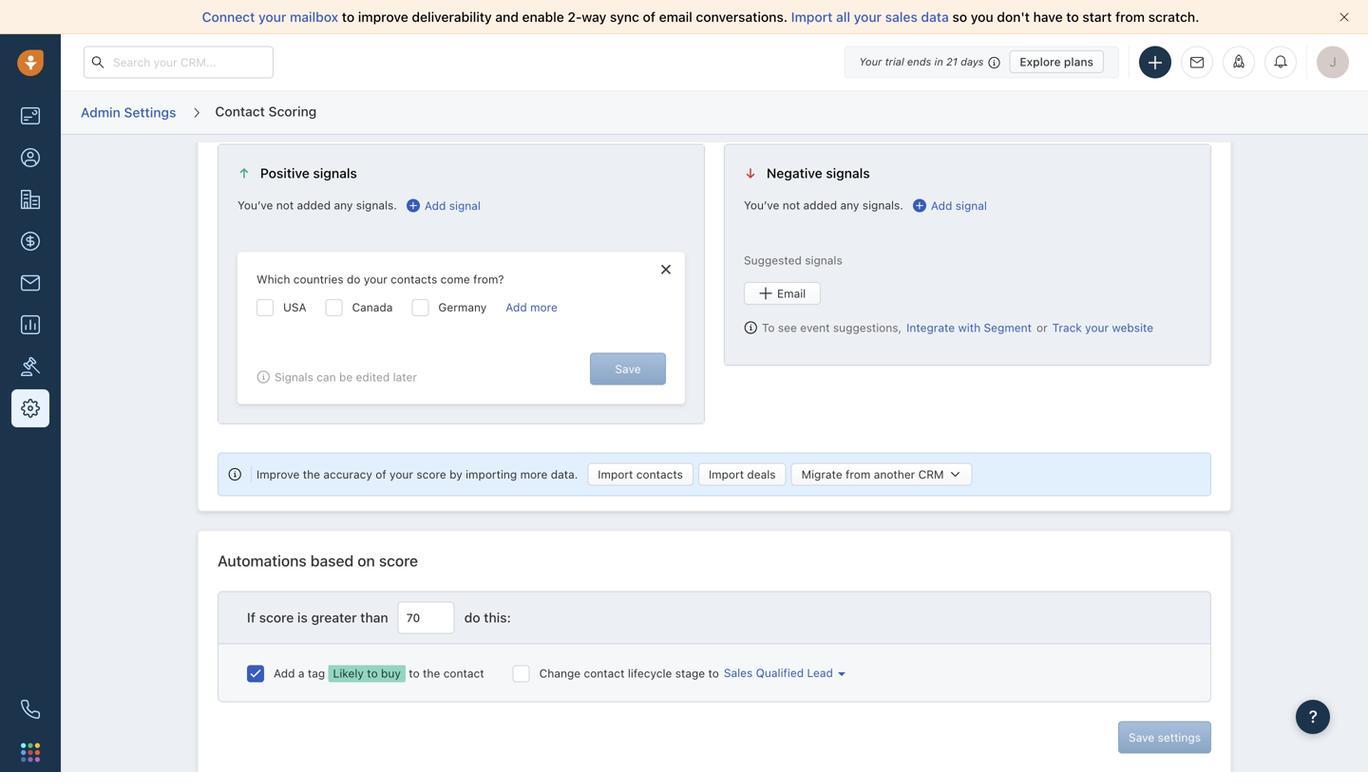 Task type: locate. For each thing, give the bounding box(es) containing it.
0 horizontal spatial you've not added any signals.
[[238, 199, 397, 212]]

1 horizontal spatial contacts
[[637, 468, 683, 481]]

to left start
[[1067, 9, 1079, 25]]

close image
[[661, 264, 671, 275]]

1 horizontal spatial add signal
[[931, 199, 987, 213]]

another
[[874, 468, 915, 481]]

to right stage
[[709, 667, 719, 680]]

signals up email
[[805, 254, 843, 267]]

2 any from the left
[[841, 199, 860, 212]]

score right if
[[259, 610, 294, 626]]

scoring
[[269, 103, 317, 119]]

admin settings link
[[80, 98, 177, 128]]

signals. up which countries do your contacts come from?
[[356, 199, 397, 212]]

0 horizontal spatial import
[[598, 468, 633, 481]]

signals. for positive signals
[[356, 199, 397, 212]]

you've down positive
[[238, 199, 273, 212]]

0 horizontal spatial you've
[[238, 199, 273, 212]]

scratch.
[[1149, 9, 1200, 25]]

import inside import deals button
[[709, 468, 744, 481]]

contact
[[215, 103, 265, 119]]

0 vertical spatial of
[[643, 9, 656, 25]]

any down the positive signals
[[334, 199, 353, 212]]

2 signals. from the left
[[863, 199, 904, 212]]

0 horizontal spatial contacts
[[391, 273, 437, 286]]

1 add signal link from the left
[[407, 197, 481, 214]]

1 horizontal spatial added
[[804, 199, 837, 212]]

contacts left the come
[[391, 273, 437, 286]]

the right improve
[[303, 468, 320, 481]]

phone element
[[11, 691, 49, 729]]

add signal
[[425, 199, 481, 213], [931, 199, 987, 213]]

tag
[[308, 667, 325, 680]]

conversations.
[[696, 9, 788, 25]]

do left this
[[464, 610, 480, 626]]

1 horizontal spatial signals.
[[863, 199, 904, 212]]

if
[[247, 610, 256, 626]]

way
[[582, 9, 607, 25]]

signal for positive signals
[[449, 199, 481, 213]]

1 horizontal spatial from
[[1116, 9, 1145, 25]]

suggested signals
[[744, 254, 843, 267]]

0 horizontal spatial contact
[[444, 667, 484, 680]]

contacts left import deals button
[[637, 468, 683, 481]]

signals. down negative signals
[[863, 199, 904, 212]]

1 you've from the left
[[238, 199, 273, 212]]

countries
[[293, 273, 344, 286]]

1 vertical spatial from
[[846, 468, 871, 481]]

1 signals. from the left
[[356, 199, 397, 212]]

explore
[[1020, 55, 1061, 68]]

or
[[1037, 321, 1048, 334]]

0 horizontal spatial of
[[376, 468, 386, 481]]

than
[[360, 610, 388, 626]]

import left deals
[[709, 468, 744, 481]]

2 you've not added any signals. from the left
[[744, 199, 904, 212]]

signals for positive signals
[[313, 165, 357, 181]]

Search your CRM... text field
[[84, 46, 274, 78]]

do up the canada on the left
[[347, 273, 361, 286]]

score left by
[[417, 468, 446, 481]]

1 horizontal spatial add signal link
[[913, 197, 987, 214]]

not down "negative"
[[783, 199, 800, 212]]

your right accuracy
[[390, 468, 413, 481]]

don't
[[997, 9, 1030, 25]]

1 horizontal spatial do
[[464, 610, 480, 626]]

1 horizontal spatial not
[[783, 199, 800, 212]]

your trial ends in 21 days
[[859, 56, 984, 68]]

email
[[659, 9, 693, 25]]

importing
[[466, 468, 517, 481]]

21
[[947, 56, 958, 68]]

sales
[[886, 9, 918, 25]]

can
[[317, 371, 336, 384]]

0 horizontal spatial from
[[846, 468, 871, 481]]

of
[[643, 9, 656, 25], [376, 468, 386, 481]]

1 horizontal spatial signal
[[956, 199, 987, 213]]

the right 'buy'
[[423, 667, 440, 680]]

not down positive
[[276, 199, 294, 212]]

import right data.
[[598, 468, 633, 481]]

your
[[859, 56, 882, 68]]

of right sync
[[643, 9, 656, 25]]

positive signals
[[260, 165, 357, 181]]

signals right "negative"
[[826, 165, 870, 181]]

a
[[298, 667, 305, 680]]

email button
[[744, 282, 821, 305]]

1 vertical spatial contacts
[[637, 468, 683, 481]]

any
[[334, 199, 353, 212], [841, 199, 860, 212]]

2-
[[568, 9, 582, 25]]

signals. for negative signals
[[863, 199, 904, 212]]

score right on at the left bottom of page
[[379, 552, 418, 570]]

you've not added any signals.
[[238, 199, 397, 212], [744, 199, 904, 212]]

0 horizontal spatial signal
[[449, 199, 481, 213]]

import inside import contacts button
[[598, 468, 633, 481]]

added for negative
[[804, 199, 837, 212]]

0 horizontal spatial not
[[276, 199, 294, 212]]

1 horizontal spatial contact
[[584, 667, 625, 680]]

from right migrate
[[846, 468, 871, 481]]

0 vertical spatial do
[[347, 273, 361, 286]]

add more
[[506, 301, 558, 314]]

signal
[[449, 199, 481, 213], [956, 199, 987, 213]]

add more link
[[506, 299, 558, 319]]

0 vertical spatial from
[[1116, 9, 1145, 25]]

later
[[393, 371, 417, 384]]

signals
[[275, 371, 314, 384]]

0 horizontal spatial any
[[334, 199, 353, 212]]

admin
[[81, 104, 121, 120]]

2 add signal link from the left
[[913, 197, 987, 214]]

deals
[[747, 468, 776, 481]]

None number field
[[398, 602, 455, 634]]

1 any from the left
[[334, 199, 353, 212]]

added down the positive signals
[[297, 199, 331, 212]]

0 horizontal spatial do
[[347, 273, 361, 286]]

signals for suggested signals
[[805, 254, 843, 267]]

import all your sales data link
[[791, 9, 953, 25]]

which
[[257, 273, 290, 286]]

you've down "negative"
[[744, 199, 780, 212]]

contact right change
[[584, 667, 625, 680]]

you've not added any signals. down the positive signals
[[238, 199, 397, 212]]

you've not added any signals. down negative signals
[[744, 199, 904, 212]]

settings
[[124, 104, 176, 120]]

any down negative signals
[[841, 199, 860, 212]]

2 add signal from the left
[[931, 199, 987, 213]]

1 signal from the left
[[449, 199, 481, 213]]

signals can be edited later
[[275, 371, 417, 384]]

have
[[1034, 9, 1063, 25]]

so
[[953, 9, 968, 25]]

likely
[[333, 667, 364, 680]]

connect your mailbox link
[[202, 9, 342, 25]]

0 horizontal spatial signals.
[[356, 199, 397, 212]]

more left data.
[[520, 468, 548, 481]]

signals right positive
[[313, 165, 357, 181]]

migrate from another crm
[[802, 468, 944, 481]]

track
[[1053, 321, 1082, 334]]

to right 'buy'
[[409, 667, 420, 680]]

1 horizontal spatial any
[[841, 199, 860, 212]]

1 you've not added any signals. from the left
[[238, 199, 397, 212]]

if score is greater than
[[247, 610, 388, 626]]

suggested
[[744, 254, 802, 267]]

you've
[[238, 199, 273, 212], [744, 199, 780, 212]]

added
[[297, 199, 331, 212], [804, 199, 837, 212]]

from
[[1116, 9, 1145, 25], [846, 468, 871, 481]]

added down negative signals
[[804, 199, 837, 212]]

add
[[425, 199, 446, 213], [931, 199, 953, 213], [506, 301, 527, 314], [274, 667, 295, 680]]

of right accuracy
[[376, 468, 386, 481]]

all
[[836, 9, 851, 25]]

1 add signal from the left
[[425, 199, 481, 213]]

2 contact from the left
[[584, 667, 625, 680]]

0 horizontal spatial add signal
[[425, 199, 481, 213]]

to
[[762, 321, 775, 334]]

data
[[921, 9, 949, 25]]

0 vertical spatial score
[[417, 468, 446, 481]]

1 horizontal spatial import
[[709, 468, 744, 481]]

1 not from the left
[[276, 199, 294, 212]]

not for negative
[[783, 199, 800, 212]]

phone image
[[21, 700, 40, 719]]

1 horizontal spatial you've
[[744, 199, 780, 212]]

1 vertical spatial do
[[464, 610, 480, 626]]

1 horizontal spatial you've not added any signals.
[[744, 199, 904, 212]]

1 vertical spatial the
[[423, 667, 440, 680]]

2 added from the left
[[804, 199, 837, 212]]

to see event suggestions, integrate with segment or track your website
[[762, 321, 1154, 334]]

import left "all"
[[791, 9, 833, 25]]

0 horizontal spatial added
[[297, 199, 331, 212]]

contact
[[444, 667, 484, 680], [584, 667, 625, 680]]

from right start
[[1116, 9, 1145, 25]]

not
[[276, 199, 294, 212], [783, 199, 800, 212]]

0 horizontal spatial add signal link
[[407, 197, 481, 214]]

do
[[347, 273, 361, 286], [464, 610, 480, 626]]

based
[[311, 552, 354, 570]]

freshworks switcher image
[[21, 743, 40, 762]]

signals
[[313, 165, 357, 181], [826, 165, 870, 181], [805, 254, 843, 267]]

email
[[777, 287, 806, 300]]

sales qualified lead button
[[719, 667, 846, 680]]

2 you've from the left
[[744, 199, 780, 212]]

2 not from the left
[[783, 199, 800, 212]]

1 horizontal spatial of
[[643, 9, 656, 25]]

2 signal from the left
[[956, 199, 987, 213]]

data.
[[551, 468, 578, 481]]

more right germany
[[530, 301, 558, 314]]

your
[[259, 9, 286, 25], [854, 9, 882, 25], [364, 273, 388, 286], [1086, 321, 1109, 334], [390, 468, 413, 481]]

contact down do this :
[[444, 667, 484, 680]]

1 vertical spatial of
[[376, 468, 386, 481]]

0 vertical spatial the
[[303, 468, 320, 481]]

1 added from the left
[[297, 199, 331, 212]]

lifecycle
[[628, 667, 672, 680]]



Task type: vqa. For each thing, say whether or not it's contained in the screenshot.
"with"
yes



Task type: describe. For each thing, give the bounding box(es) containing it.
import for import deals
[[709, 468, 744, 481]]

from?
[[473, 273, 504, 286]]

buy
[[381, 667, 401, 680]]

close image
[[1340, 12, 1350, 22]]

connect
[[202, 9, 255, 25]]

import contacts button
[[588, 463, 694, 486]]

lead
[[807, 667, 833, 680]]

you've not added any signals. for negative
[[744, 199, 904, 212]]

your up the canada on the left
[[364, 273, 388, 286]]

import deals button
[[698, 463, 787, 486]]

with
[[958, 321, 981, 334]]

website
[[1112, 321, 1154, 334]]

add signal link for negative signals
[[913, 197, 987, 214]]

contact scoring
[[215, 103, 317, 119]]

your right the track
[[1086, 321, 1109, 334]]

signal for negative signals
[[956, 199, 987, 213]]

properties image
[[21, 357, 40, 376]]

canada
[[352, 301, 393, 314]]

to left 'buy'
[[367, 667, 378, 680]]

this
[[484, 610, 507, 626]]

enable
[[522, 9, 564, 25]]

import deals
[[709, 468, 776, 481]]

2 horizontal spatial import
[[791, 9, 833, 25]]

crm
[[919, 468, 944, 481]]

import contacts
[[598, 468, 683, 481]]

contacts inside button
[[637, 468, 683, 481]]

:
[[507, 610, 511, 626]]

migrate
[[802, 468, 843, 481]]

trial
[[885, 56, 905, 68]]

germany
[[439, 301, 487, 314]]

deliverability
[[412, 9, 492, 25]]

improve
[[358, 9, 408, 25]]

sales
[[724, 667, 753, 680]]

be
[[339, 371, 353, 384]]

explore plans
[[1020, 55, 1094, 68]]

your left mailbox
[[259, 9, 286, 25]]

you've not added any signals. for positive
[[238, 199, 397, 212]]

1 vertical spatial more
[[520, 468, 548, 481]]

sales qualified lead
[[724, 667, 833, 680]]

positive
[[260, 165, 310, 181]]

you've for positive signals
[[238, 199, 273, 212]]

usa
[[283, 301, 307, 314]]

change
[[540, 667, 581, 680]]

accuracy
[[323, 468, 372, 481]]

0 horizontal spatial the
[[303, 468, 320, 481]]

event
[[800, 321, 830, 334]]

2 vertical spatial score
[[259, 610, 294, 626]]

you've for negative signals
[[744, 199, 780, 212]]

segment
[[984, 321, 1032, 334]]

see
[[778, 321, 797, 334]]

0 vertical spatial more
[[530, 301, 558, 314]]

integrate
[[907, 321, 955, 334]]

edited
[[356, 371, 390, 384]]

add signal for negative signals
[[931, 199, 987, 213]]

on
[[358, 552, 375, 570]]

add signal link for positive signals
[[407, 197, 481, 214]]

integrate with segment link
[[907, 319, 1032, 336]]

negative
[[767, 165, 823, 181]]

0 vertical spatial contacts
[[391, 273, 437, 286]]

change contact lifecycle stage to
[[540, 667, 719, 680]]

negative signals
[[767, 165, 870, 181]]

import for import contacts
[[598, 468, 633, 481]]

days
[[961, 56, 984, 68]]

signals for negative signals
[[826, 165, 870, 181]]

by
[[450, 468, 463, 481]]

to right mailbox
[[342, 9, 355, 25]]

come
[[441, 273, 470, 286]]

do this :
[[464, 610, 511, 626]]

1 vertical spatial score
[[379, 552, 418, 570]]

your right "all"
[[854, 9, 882, 25]]

explore plans link
[[1010, 50, 1104, 73]]

qualified
[[756, 667, 804, 680]]

suggestions,
[[833, 321, 902, 334]]

not for positive
[[276, 199, 294, 212]]

added for positive
[[297, 199, 331, 212]]

admin settings
[[81, 104, 176, 120]]

add a tag likely to buy to the contact
[[274, 667, 484, 680]]

any for positive signals
[[334, 199, 353, 212]]

and
[[495, 9, 519, 25]]

connect your mailbox to improve deliverability and enable 2-way sync of email conversations. import all your sales data so you don't have to start from scratch.
[[202, 9, 1200, 25]]

automations
[[218, 552, 307, 570]]

stage
[[675, 667, 705, 680]]

greater
[[311, 610, 357, 626]]

mailbox
[[290, 9, 338, 25]]

1 contact from the left
[[444, 667, 484, 680]]

ends
[[908, 56, 932, 68]]

which countries do your contacts come from?
[[257, 273, 504, 286]]

improve the accuracy of your score by importing more data.
[[257, 468, 578, 481]]

start
[[1083, 9, 1112, 25]]

sync
[[610, 9, 640, 25]]

add signal for positive signals
[[425, 199, 481, 213]]

plans
[[1064, 55, 1094, 68]]

is
[[297, 610, 308, 626]]

improve
[[257, 468, 300, 481]]

automations based on score
[[218, 552, 418, 570]]

any for negative signals
[[841, 199, 860, 212]]

1 horizontal spatial the
[[423, 667, 440, 680]]



